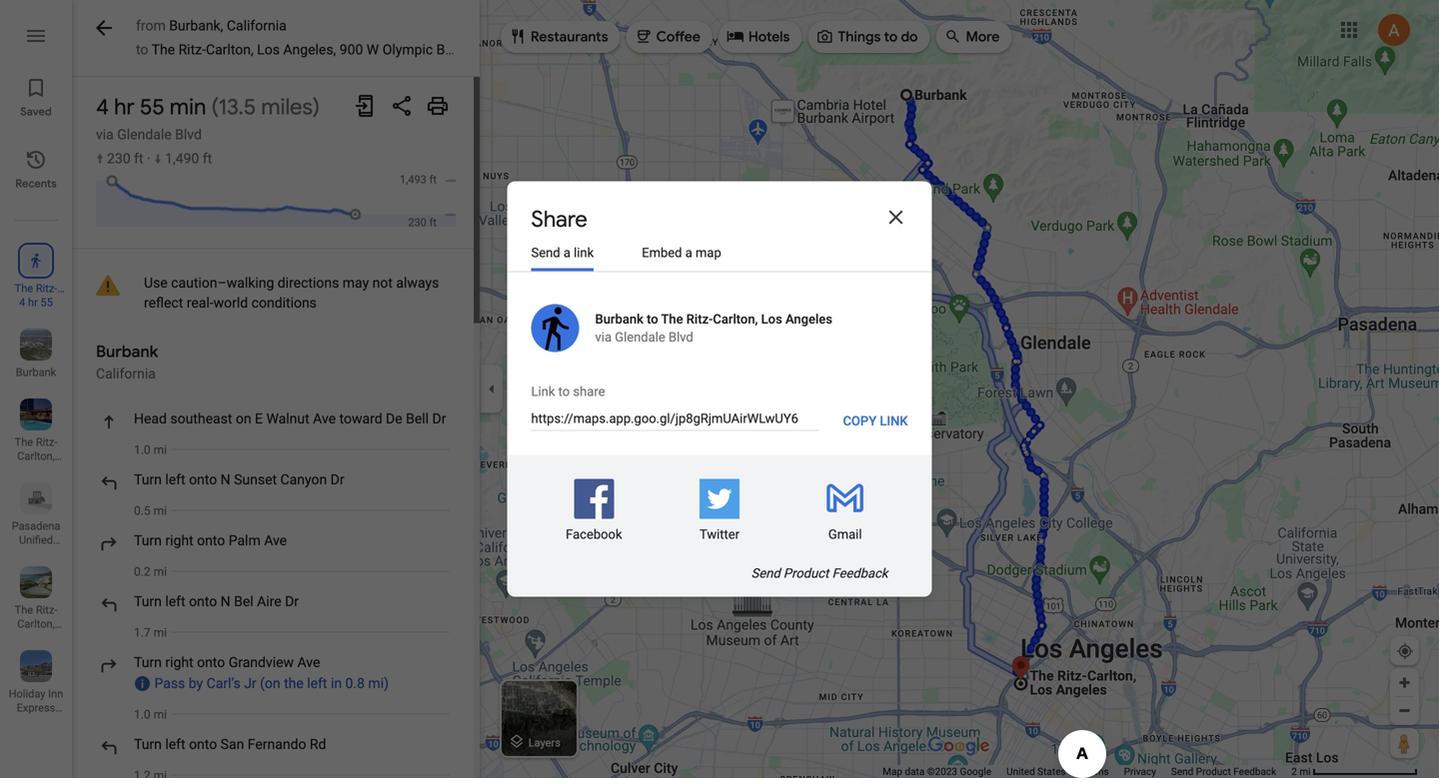 Task type: describe. For each thing, give the bounding box(es) containing it.
twitter button
[[657, 455, 783, 566]]


[[816, 25, 834, 47]]

the ritz- carlton, los angeles button
[[0, 391, 72, 491]]

mi)
[[368, 676, 389, 692]]

ritz- inside the ritz- carlton, laguna niguel
[[36, 604, 57, 617]]

use caution–walking directions may not always reflect real-world conditions image
[[96, 273, 120, 297]]

california inside burbank california
[[96, 366, 156, 382]]

ritz- inside burbank to the ritz-carlton, los angeles via glendale blvd
[[687, 312, 713, 327]]

1 vertical spatial send
[[751, 566, 781, 581]]


[[825, 475, 865, 523]]

1 angeles, from the left
[[283, 41, 336, 58]]

4 hr 55
[[19, 296, 53, 309]]

data
[[905, 766, 925, 778]]

united
[[1007, 766, 1035, 778]]

recents
[[15, 177, 57, 191]]

carl's
[[207, 676, 241, 692]]

privacy button
[[1124, 766, 1157, 779]]

turn for turn left onto n sunset canyon dr
[[134, 472, 162, 488]]

230 ft ·
[[107, 150, 154, 167]]

holiday inn express mira mesa- san diego
[[9, 688, 63, 743]]

share
[[573, 384, 605, 399]]

conditions
[[252, 295, 317, 311]]

burbank for burbank
[[96, 342, 158, 362]]

burbank to the ritz-carlton, los angeles via glendale blvd
[[595, 312, 833, 345]]

holiday
[[9, 688, 45, 701]]

w
[[367, 41, 379, 58]]

head
[[134, 411, 167, 427]]

55 for 4 hr 55 min ( 13.5 miles )
[[140, 93, 165, 121]]

n for n bel aire dr
[[221, 594, 231, 610]]

link
[[531, 384, 555, 399]]

olympic
[[383, 41, 433, 58]]

 hotels
[[727, 25, 790, 47]]

carlton, inside the ritz- carlton, los angeles
[[17, 450, 55, 463]]

product inside "footer"
[[1196, 766, 1231, 778]]

ca
[[552, 41, 570, 58]]

show street view coverage image
[[1391, 729, 1420, 759]]

pass
[[154, 676, 185, 692]]

2
[[1292, 766, 1298, 778]]

privacy
[[1124, 766, 1157, 778]]

 list
[[0, 0, 72, 779]]

link inside 'button'
[[574, 245, 594, 260]]

0 vertical spatial ave
[[313, 411, 336, 427]]

turn for turn right onto grandview ave
[[134, 655, 162, 671]]

embed a map button
[[642, 237, 722, 271]]

 inside list
[[27, 250, 45, 272]]

head southeast on e walnut ave toward de bell dr
[[134, 411, 446, 427]]

to inside burbank to the ritz-carlton, los angeles via glendale blvd
[[647, 312, 658, 327]]

burbank for burbank to the ritz-carlton, los angeles
[[595, 312, 644, 327]]

min
[[170, 93, 206, 121]]

toward
[[339, 411, 382, 427]]

·
[[147, 150, 151, 167]]

caution–walking
[[171, 275, 274, 291]]

onto for n bel aire dr
[[189, 594, 217, 610]]

2 mi
[[1292, 766, 1311, 778]]

left left in
[[307, 676, 327, 692]]

saved
[[20, 105, 52, 119]]

copy link button
[[843, 411, 908, 431]]

saved button
[[0, 68, 72, 124]]

to inside  things to do
[[884, 28, 898, 46]]

to right 'link'
[[558, 384, 570, 399]]

send product feedback inside "footer"
[[1172, 766, 1277, 778]]

 coffee
[[634, 25, 701, 47]]

burbank inside button
[[16, 366, 56, 379]]

inn
[[48, 688, 63, 701]]

right for turn right onto palm ave
[[165, 533, 194, 549]]

ritz- inside from burbank, california to the ritz-carlton, los angeles, 900 w olympic blvd, los angeles, ca 90015
[[179, 41, 206, 58]]

collapse side panel image
[[481, 378, 503, 400]]

right for turn right onto grandview ave
[[165, 655, 194, 671]]

always
[[396, 275, 439, 291]]

laguna
[[18, 632, 54, 645]]

aire
[[257, 594, 282, 610]]

(on
[[260, 676, 281, 692]]

san inside directions from burbank, california to the ritz-carlton, los angeles, 900 w olympic blvd, los angeles, ca 90015 region
[[221, 737, 244, 753]]

turn right onto palm ave
[[134, 533, 287, 549]]

the ritz- carlton, laguna niguel
[[15, 604, 57, 659]]

walnut
[[266, 411, 310, 427]]


[[509, 25, 527, 47]]

left for turn left onto n bel aire dr
[[165, 594, 186, 610]]

rd
[[310, 737, 326, 753]]

de
[[386, 411, 403, 427]]

by
[[189, 676, 203, 692]]

the ritz- carlton, laguna niguel button
[[0, 559, 72, 659]]

information tooltip
[[134, 677, 151, 692]]

mesa-
[[33, 716, 63, 729]]

angeles inside the ritz- carlton, los angeles
[[16, 478, 56, 491]]

coffee
[[656, 28, 701, 46]]

a for embed
[[686, 245, 693, 260]]

onto for grandview ave
[[197, 655, 225, 671]]

burbank button
[[0, 321, 72, 383]]

terms button
[[1081, 766, 1109, 779]]

do
[[901, 28, 918, 46]]

hr for 4 hr 55 min ( 13.5 miles )
[[114, 93, 135, 121]]

carlton, inside the ritz- carlton, laguna niguel
[[17, 618, 55, 631]]

fernando
[[248, 737, 306, 753]]

to inside from burbank, california to the ritz-carlton, los angeles, 900 w olympic blvd, los angeles, ca 90015
[[136, 41, 148, 58]]

twitter
[[700, 527, 740, 542]]

zoom out image
[[1398, 704, 1413, 719]]

copy
[[843, 414, 877, 429]]

pasadena unified school district button
[[0, 475, 72, 575]]

230 ft for 230 ft ·
[[107, 150, 143, 167]]

 button
[[92, 13, 116, 42]]

4 for 4 hr 55
[[19, 296, 25, 309]]

san inside holiday inn express mira mesa- san diego
[[11, 730, 30, 743]]

1,493 ft
[[400, 173, 437, 186]]

from burbank, california to the ritz-carlton, los angeles, 900 w olympic blvd, los angeles, ca 90015
[[136, 17, 613, 58]]

los inside the ritz- carlton, los angeles
[[27, 464, 45, 477]]

0 horizontal spatial send product feedback button
[[751, 566, 888, 581]]

map
[[696, 245, 722, 260]]

southeast
[[170, 411, 232, 427]]

in
[[331, 676, 342, 692]]

onto for n sunset canyon dr
[[189, 472, 217, 488]]

things
[[838, 28, 881, 46]]

district
[[19, 562, 53, 575]]

ritz- inside the ritz- carlton, los angeles
[[36, 436, 57, 449]]

embed a map
[[642, 245, 722, 260]]

zoom in image
[[1398, 676, 1413, 691]]


[[92, 13, 116, 42]]

turn right onto grandview ave
[[134, 655, 320, 671]]

on
[[236, 411, 252, 427]]



Task type: vqa. For each thing, say whether or not it's contained in the screenshot.
the Edgewood to the bottom
no



Task type: locate. For each thing, give the bounding box(es) containing it.
1 vertical spatial blvd
[[669, 330, 694, 345]]

1 horizontal spatial blvd
[[669, 330, 694, 345]]

footer inside google maps element
[[883, 766, 1292, 779]]

via up "230 ft ·"
[[96, 126, 114, 143]]

via glendale blvd
[[96, 126, 202, 143]]

0 horizontal spatial 230 ft
[[107, 150, 143, 167]]

ave right palm
[[264, 533, 287, 549]]

san
[[11, 730, 30, 743], [221, 737, 244, 753]]

1 horizontal spatial via
[[595, 330, 612, 345]]

 restaurants
[[509, 25, 609, 47]]

diego
[[33, 730, 61, 743]]

send
[[531, 245, 560, 260], [751, 566, 781, 581], [1172, 766, 1194, 778]]

dr right canyon
[[331, 472, 345, 488]]

2 mi button
[[1292, 766, 1419, 778]]

link inside button
[[880, 414, 908, 429]]

turn for turn left onto san fernando rd
[[134, 737, 162, 753]]

tab list containing send a link
[[507, 237, 932, 272]]

 dialog
[[507, 181, 932, 597]]

ave
[[313, 411, 336, 427], [264, 533, 287, 549], [297, 655, 320, 671]]

1 horizontal spatial link
[[880, 414, 908, 429]]

1 horizontal spatial angeles
[[786, 312, 833, 327]]

1 vertical spatial 55
[[41, 296, 53, 309]]

palm
[[229, 533, 261, 549]]

send inside "footer"
[[1172, 766, 1194, 778]]

n for n sunset canyon dr
[[221, 472, 231, 488]]

turn for turn right onto palm ave
[[134, 533, 162, 549]]

4 up burbank button
[[19, 296, 25, 309]]

0 vertical spatial burbank
[[595, 312, 644, 327]]

via up share
[[595, 330, 612, 345]]

product
[[784, 566, 829, 581], [1196, 766, 1231, 778]]

dr right aire
[[285, 594, 299, 610]]

share
[[531, 205, 588, 233]]

california up head
[[96, 366, 156, 382]]

left for turn left onto n sunset canyon dr
[[165, 472, 186, 488]]

a inside 'button'
[[564, 245, 571, 260]]

4 inside directions from burbank, california to the ritz-carlton, los angeles, 900 w olympic blvd, los angeles, ca 90015 region
[[96, 93, 109, 121]]

1 vertical spatial dr
[[331, 472, 345, 488]]

embed
[[642, 245, 682, 260]]

bel
[[234, 594, 254, 610]]

send inside 'button'
[[531, 245, 560, 260]]

1 right from the top
[[165, 533, 194, 549]]

1 vertical spatial send product feedback button
[[1172, 766, 1277, 779]]

0 horizontal spatial 
[[27, 250, 45, 272]]

show your location image
[[1397, 643, 1415, 661]]

onto for palm ave
[[197, 533, 225, 549]]

ave up the
[[297, 655, 320, 671]]

california right burbank,
[[227, 17, 287, 34]]

1 horizontal spatial hr
[[114, 93, 135, 121]]

1 n from the top
[[221, 472, 231, 488]]

1 horizontal spatial san
[[221, 737, 244, 753]]

pass by carl's jr (on the left in 0.8 mi)
[[154, 676, 389, 692]]

carlton, up laguna
[[17, 618, 55, 631]]

0 vertical spatial send product feedback button
[[751, 566, 888, 581]]

55 inside directions from burbank, california to the ritz-carlton, los angeles, 900 w olympic blvd, los angeles, ca 90015 region
[[140, 93, 165, 121]]

angeles,
[[283, 41, 336, 58], [496, 41, 549, 58]]

1,490 ft
[[165, 150, 212, 167]]

1 horizontal spatial glendale
[[615, 330, 666, 345]]

sunset
[[234, 472, 277, 488]]

blvd down embed a map button
[[669, 330, 694, 345]]

more
[[966, 28, 1000, 46]]

1 turn from the top
[[134, 472, 162, 488]]

world
[[214, 295, 248, 311]]

0 vertical spatial 4
[[96, 93, 109, 121]]

ritz- down 'map'
[[687, 312, 713, 327]]

facebook
[[566, 527, 622, 542]]

none text field inside  'dialog'
[[531, 411, 819, 431]]

4 inside  list
[[19, 296, 25, 309]]

0 horizontal spatial 55
[[41, 296, 53, 309]]

2 horizontal spatial dr
[[432, 411, 446, 427]]

carlton,
[[206, 41, 254, 58], [713, 312, 758, 327], [17, 450, 55, 463], [17, 618, 55, 631]]

0 horizontal spatial glendale
[[117, 126, 172, 143]]

a for send
[[564, 245, 571, 260]]

0 vertical spatial via
[[96, 126, 114, 143]]

2 vertical spatial dr
[[285, 594, 299, 610]]

gmail
[[829, 527, 862, 542]]

4 hr 55 min ( 13.5 miles )
[[96, 93, 320, 121]]

carlton, inside burbank to the ritz-carlton, los angeles via glendale blvd
[[713, 312, 758, 327]]

the down from
[[152, 41, 175, 58]]

california inside from burbank, california to the ritz-carlton, los angeles, 900 w olympic blvd, los angeles, ca 90015
[[227, 17, 287, 34]]

 gmail
[[825, 475, 865, 542]]

2 horizontal spatial burbank
[[595, 312, 644, 327]]

send product feedback left 2
[[1172, 766, 1277, 778]]

facebook button
[[531, 455, 657, 566]]

the up laguna
[[15, 604, 33, 617]]

san down mira on the bottom of page
[[11, 730, 30, 743]]

1 horizontal spatial send product feedback button
[[1172, 766, 1277, 779]]

1 horizontal spatial a
[[686, 245, 693, 260]]

1 horizontal spatial send product feedback
[[1172, 766, 1277, 778]]

2 vertical spatial ave
[[297, 655, 320, 671]]


[[508, 731, 526, 753]]

1 vertical spatial burbank
[[96, 342, 158, 362]]

0 horizontal spatial san
[[11, 730, 30, 743]]

send product feedback inside  'dialog'
[[751, 566, 888, 581]]

to left do
[[884, 28, 898, 46]]

0 vertical spatial california
[[227, 17, 287, 34]]

the
[[152, 41, 175, 58], [661, 312, 683, 327], [15, 436, 33, 449], [15, 604, 33, 617]]

left down pass
[[165, 737, 186, 753]]

link to share
[[531, 384, 605, 399]]

turn for turn left onto n bel aire dr
[[134, 594, 162, 610]]

left for turn left onto san fernando rd
[[165, 737, 186, 753]]

0 horizontal spatial angeles
[[16, 478, 56, 491]]

 up 'link'
[[531, 299, 579, 357]]

1 horizontal spatial 55
[[140, 93, 165, 121]]

blvd inside burbank to the ritz-carlton, los angeles via glendale blvd
[[669, 330, 694, 345]]

0 vertical spatial blvd
[[175, 126, 202, 143]]

from
[[136, 17, 166, 34]]

 main content
[[72, 0, 613, 779]]

the inside from burbank, california to the ritz-carlton, los angeles, 900 w olympic blvd, los angeles, ca 90015
[[152, 41, 175, 58]]

map
[[883, 766, 903, 778]]

2 vertical spatial burbank
[[16, 366, 56, 379]]

states
[[1038, 766, 1066, 778]]

1 horizontal spatial 230 ft
[[408, 216, 437, 229]]

google
[[960, 766, 992, 778]]

0 horizontal spatial link
[[574, 245, 594, 260]]


[[27, 250, 45, 272], [531, 299, 579, 357]]

onto left 'sunset'
[[189, 472, 217, 488]]

0 vertical spatial dr
[[432, 411, 446, 427]]

a down share
[[564, 245, 571, 260]]

product inside  'dialog'
[[784, 566, 829, 581]]

restaurants
[[531, 28, 609, 46]]

1 vertical spatial angeles
[[16, 478, 56, 491]]

link down share
[[574, 245, 594, 260]]

1 a from the left
[[564, 245, 571, 260]]

feedback left 2
[[1234, 766, 1277, 778]]

1 horizontal spatial burbank
[[96, 342, 158, 362]]

2 horizontal spatial send
[[1172, 766, 1194, 778]]

1 horizontal spatial 
[[531, 299, 579, 357]]

1 horizontal spatial feedback
[[1234, 766, 1277, 778]]

jr
[[244, 676, 257, 692]]

tab list inside google maps element
[[507, 237, 932, 272]]

send product feedback button
[[751, 566, 888, 581], [1172, 766, 1277, 779]]

1 vertical spatial glendale
[[615, 330, 666, 345]]

tab list
[[507, 237, 932, 272]]

0 horizontal spatial a
[[564, 245, 571, 260]]

directions from burbank, california to the ritz-carlton, los angeles, 900 w olympic blvd, los angeles, ca 90015 region
[[72, 77, 480, 779]]

0 horizontal spatial 4
[[19, 296, 25, 309]]

onto left bel
[[189, 594, 217, 610]]

1 horizontal spatial angeles,
[[496, 41, 549, 58]]

0 vertical spatial hr
[[114, 93, 135, 121]]

glendale down embed
[[615, 330, 666, 345]]

1 vertical spatial link
[[880, 414, 908, 429]]

to down from
[[136, 41, 148, 58]]

1 horizontal spatial 4
[[96, 93, 109, 121]]

1 vertical spatial product
[[1196, 766, 1231, 778]]

a inside button
[[686, 245, 693, 260]]

carlton, down burbank,
[[206, 41, 254, 58]]

55 up burbank button
[[41, 296, 53, 309]]

ritz- up laguna
[[36, 604, 57, 617]]

dr right 'bell'
[[432, 411, 446, 427]]

map data ©2023 google
[[883, 766, 992, 778]]

feedback down gmail
[[832, 566, 888, 581]]

0 horizontal spatial send product feedback
[[751, 566, 888, 581]]

via inside directions from burbank, california to the ritz-carlton, los angeles, 900 w olympic blvd, los angeles, ca 90015 region
[[96, 126, 114, 143]]

3 turn from the top
[[134, 594, 162, 610]]

dr for n bel aire dr
[[285, 594, 299, 610]]

0.8
[[345, 676, 365, 692]]

0 vertical spatial feedback
[[832, 566, 888, 581]]

footer containing map data ©2023 google
[[883, 766, 1292, 779]]

1 vertical spatial hr
[[28, 296, 38, 309]]

55
[[140, 93, 165, 121], [41, 296, 53, 309]]

burbank up the ritz- carlton, los angeles button
[[16, 366, 56, 379]]

right up pass
[[165, 655, 194, 671]]

4 up 'via glendale blvd'
[[96, 93, 109, 121]]

e
[[255, 411, 263, 427]]

recents button
[[0, 140, 72, 196]]

blvd up 1,490 ft
[[175, 126, 202, 143]]

0 vertical spatial 230 ft
[[107, 150, 143, 167]]

use caution–walking directions may not always reflect real-world conditions
[[144, 275, 439, 311]]

0 vertical spatial right
[[165, 533, 194, 549]]

via inside burbank to the ritz-carlton, los angeles via glendale blvd
[[595, 330, 612, 345]]

hr for 4 hr 55
[[28, 296, 38, 309]]

right
[[165, 533, 194, 549], [165, 655, 194, 671]]

2 vertical spatial send
[[1172, 766, 1194, 778]]

onto up carl's
[[197, 655, 225, 671]]

mi
[[1300, 766, 1311, 778]]

link right copy
[[880, 414, 908, 429]]

carlton, down 'map'
[[713, 312, 758, 327]]

los inside burbank to the ritz-carlton, los angeles via glendale blvd
[[761, 312, 783, 327]]


[[727, 25, 745, 47]]

ave for grandview ave
[[297, 655, 320, 671]]

unified
[[19, 534, 53, 547]]

may
[[343, 275, 369, 291]]

blvd
[[175, 126, 202, 143], [669, 330, 694, 345]]

1 horizontal spatial product
[[1196, 766, 1231, 778]]

burbank california
[[96, 342, 158, 382]]

1 vertical spatial feedback
[[1234, 766, 1277, 778]]

ritz- down burbank,
[[179, 41, 206, 58]]

n left 'sunset'
[[221, 472, 231, 488]]

onto down by on the bottom of the page
[[189, 737, 217, 753]]

san left fernando
[[221, 737, 244, 753]]

product right privacy button
[[1196, 766, 1231, 778]]

the ritz- carlton, los angeles
[[15, 436, 57, 491]]

1 vertical spatial right
[[165, 655, 194, 671]]

230 ft for 230 ft
[[408, 216, 437, 229]]

0 horizontal spatial hr
[[28, 296, 38, 309]]

 up 4 hr 55
[[27, 250, 45, 272]]

1 vertical spatial 230 ft
[[408, 216, 437, 229]]

0 vertical spatial link
[[574, 245, 594, 260]]

0 horizontal spatial product
[[784, 566, 829, 581]]

send product feedback button down gmail
[[751, 566, 888, 581]]

0 horizontal spatial send
[[531, 245, 560, 260]]

1 vertical spatial ave
[[264, 533, 287, 549]]

4 turn from the top
[[134, 655, 162, 671]]

hr inside  list
[[28, 296, 38, 309]]

onto left palm
[[197, 533, 225, 549]]

school
[[19, 548, 53, 561]]

n left bel
[[221, 594, 231, 610]]

to down embed
[[647, 312, 658, 327]]

turn
[[134, 472, 162, 488], [134, 533, 162, 549], [134, 594, 162, 610], [134, 655, 162, 671], [134, 737, 162, 753]]

0 horizontal spatial dr
[[285, 594, 299, 610]]

glendale inside burbank to the ritz-carlton, los angeles via glendale blvd
[[615, 330, 666, 345]]

0 horizontal spatial via
[[96, 126, 114, 143]]

2 angeles, from the left
[[496, 41, 549, 58]]

1 vertical spatial california
[[96, 366, 156, 382]]

angeles, left '900'
[[283, 41, 336, 58]]

menu image
[[24, 24, 48, 48]]


[[944, 25, 962, 47]]

footer
[[883, 766, 1292, 779]]

90015
[[574, 41, 613, 58]]

55 for 4 hr 55
[[41, 296, 53, 309]]

united states button
[[1007, 766, 1066, 779]]

0 vertical spatial angeles
[[786, 312, 833, 327]]

directions
[[278, 275, 339, 291]]

copy link
[[843, 414, 908, 429]]

 more
[[944, 25, 1000, 47]]

turn left onto san fernando rd
[[134, 737, 326, 753]]

layers
[[529, 737, 561, 750]]

0 horizontal spatial burbank
[[16, 366, 56, 379]]

0 vertical spatial n
[[221, 472, 231, 488]]

burbank,
[[169, 17, 223, 34]]

the up pasadena unified school district button
[[15, 436, 33, 449]]

california
[[227, 17, 287, 34], [96, 366, 156, 382]]

0 vertical spatial 
[[27, 250, 45, 272]]

5 turn from the top
[[134, 737, 162, 753]]

ave for palm ave
[[264, 533, 287, 549]]

miles
[[261, 93, 313, 121]]

1 horizontal spatial california
[[227, 17, 287, 34]]

ritz- up pasadena unified school district button
[[36, 436, 57, 449]]

1 vertical spatial 4
[[19, 296, 25, 309]]

)
[[313, 93, 320, 121]]

burbank inside region
[[96, 342, 158, 362]]

2 a from the left
[[686, 245, 693, 260]]

55 inside  list
[[41, 296, 53, 309]]

send product feedback
[[751, 566, 888, 581], [1172, 766, 1277, 778]]

1 vertical spatial n
[[221, 594, 231, 610]]

glendale up the ·
[[117, 126, 172, 143]]

0 vertical spatial send product feedback
[[751, 566, 888, 581]]

angeles inside burbank to the ritz-carlton, los angeles via glendale blvd
[[786, 312, 833, 327]]

0 vertical spatial send
[[531, 245, 560, 260]]

the down embed a map button
[[661, 312, 683, 327]]

a left 'map'
[[686, 245, 693, 260]]

send product feedback down gmail
[[751, 566, 888, 581]]

0 horizontal spatial angeles,
[[283, 41, 336, 58]]

glendale inside directions from burbank, california to the ritz-carlton, los angeles, 900 w olympic blvd, los angeles, ca 90015 region
[[117, 126, 172, 143]]

None text field
[[531, 411, 819, 431]]

burbank down the reflect
[[96, 342, 158, 362]]

1 horizontal spatial send
[[751, 566, 781, 581]]


[[634, 25, 652, 47]]

burbank up share
[[595, 312, 644, 327]]

0 horizontal spatial feedback
[[832, 566, 888, 581]]

feedback inside  'dialog'
[[832, 566, 888, 581]]

2 right from the top
[[165, 655, 194, 671]]

left down head
[[165, 472, 186, 488]]

express
[[17, 702, 55, 715]]

230 ft left the ·
[[107, 150, 143, 167]]

2 n from the top
[[221, 594, 231, 610]]

right left palm
[[165, 533, 194, 549]]

holiday inn express mira mesa- san diego button
[[0, 643, 72, 743]]

hr inside directions from burbank, california to the ritz-carlton, los angeles, 900 w olympic blvd, los angeles, ca 90015 region
[[114, 93, 135, 121]]

send product feedback button left 2
[[1172, 766, 1277, 779]]

1 vertical spatial send product feedback
[[1172, 766, 1277, 778]]

230 ft down 1,493 ft
[[408, 216, 437, 229]]

the inside the ritz- carlton, laguna niguel
[[15, 604, 33, 617]]

0 horizontal spatial california
[[96, 366, 156, 382]]

ave left the toward
[[313, 411, 336, 427]]

left
[[165, 472, 186, 488], [165, 594, 186, 610], [307, 676, 327, 692], [165, 737, 186, 753]]

1 vertical spatial via
[[595, 330, 612, 345]]

onto
[[189, 472, 217, 488], [197, 533, 225, 549], [189, 594, 217, 610], [197, 655, 225, 671], [189, 737, 217, 753]]

dr for n sunset canyon dr
[[331, 472, 345, 488]]

carlton, up pasadena unified school district button
[[17, 450, 55, 463]]

niguel
[[20, 646, 52, 659]]

blvd inside region
[[175, 126, 202, 143]]

hr up burbank button
[[28, 296, 38, 309]]

the inside the ritz- carlton, los angeles
[[15, 436, 33, 449]]

0 horizontal spatial blvd
[[175, 126, 202, 143]]

(
[[211, 93, 219, 121]]

the inside burbank to the ritz-carlton, los angeles via glendale blvd
[[661, 312, 683, 327]]

carlton, inside from burbank, california to the ritz-carlton, los angeles, 900 w olympic blvd, los angeles, ca 90015
[[206, 41, 254, 58]]

united states
[[1007, 766, 1066, 778]]

product down gmail
[[784, 566, 829, 581]]

the
[[284, 676, 304, 692]]

feedback inside "footer"
[[1234, 766, 1277, 778]]

1 vertical spatial 
[[531, 299, 579, 357]]

1 horizontal spatial dr
[[331, 472, 345, 488]]

 inside 'dialog'
[[531, 299, 579, 357]]

onto for san fernando rd
[[189, 737, 217, 753]]

angeles, left ca
[[496, 41, 549, 58]]

0 vertical spatial product
[[784, 566, 829, 581]]

55 up 'via glendale blvd'
[[140, 93, 165, 121]]

0 vertical spatial 55
[[140, 93, 165, 121]]

0 vertical spatial glendale
[[117, 126, 172, 143]]

 things to do
[[816, 25, 918, 47]]

13.5
[[219, 93, 256, 121]]

burbank inside burbank to the ritz-carlton, los angeles via glendale blvd
[[595, 312, 644, 327]]

4 for 4 hr 55 min ( 13.5 miles )
[[96, 93, 109, 121]]

left left bel
[[165, 594, 186, 610]]

terms
[[1081, 766, 1109, 778]]

burbank
[[595, 312, 644, 327], [96, 342, 158, 362], [16, 366, 56, 379]]

hr up 'via glendale blvd'
[[114, 93, 135, 121]]

google maps element
[[0, 0, 1440, 779]]

2 turn from the top
[[134, 533, 162, 549]]



